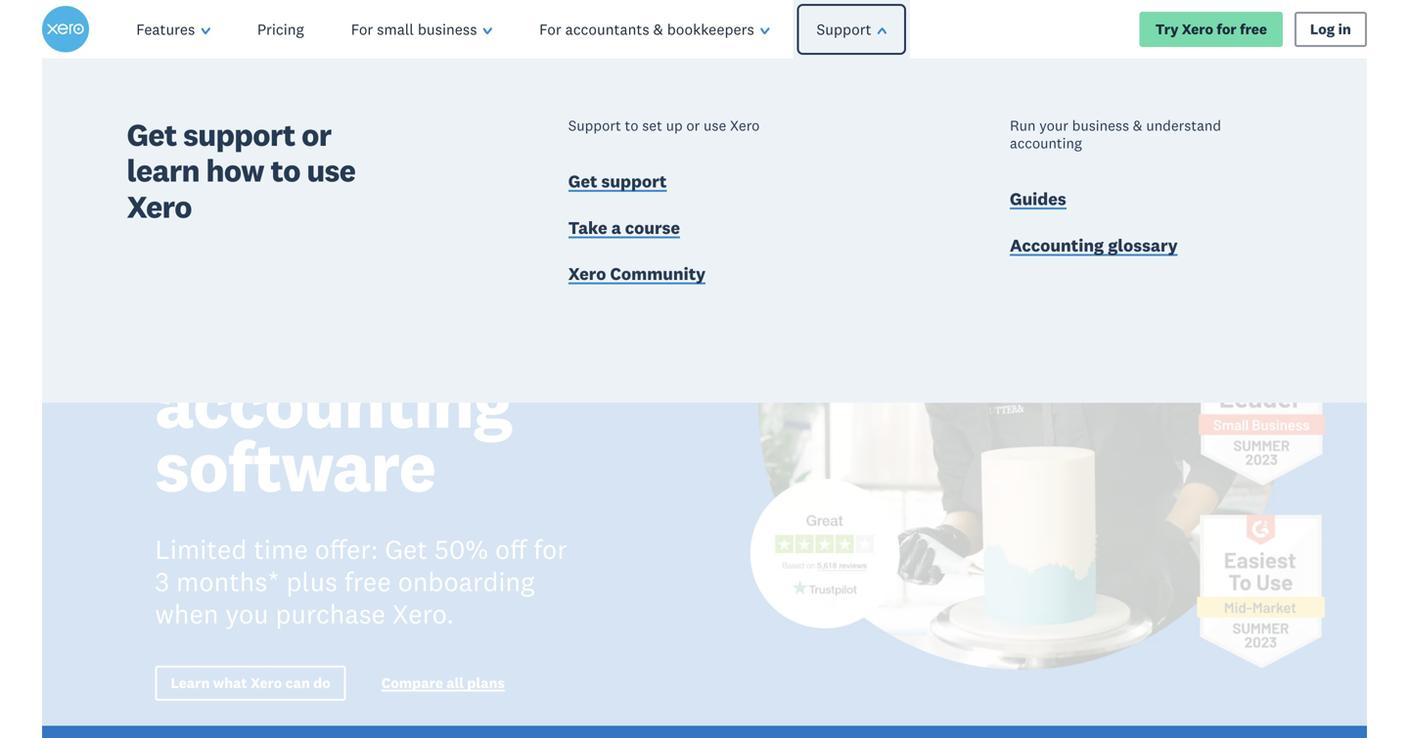Task type: describe. For each thing, give the bounding box(es) containing it.
how
[[206, 151, 264, 190]]

months*
[[176, 565, 280, 599]]

& inside 'dropdown button'
[[654, 20, 664, 39]]

to inside get support or learn how to use xero
[[271, 151, 300, 190]]

support for support to set up or use xero
[[569, 116, 621, 135]]

get for get support or learn how to use xero
[[127, 115, 177, 154]]

accounting
[[1010, 234, 1104, 256]]

for inside limited time offer: get 50% off for 3 months* plus free onboarding when you purchase xero.
[[534, 532, 568, 566]]

guides
[[1010, 188, 1067, 209]]

your
[[1040, 116, 1069, 135]]

can
[[285, 674, 310, 692]]

glossary
[[1108, 234, 1178, 256]]

take a course
[[569, 217, 680, 238]]

xero.
[[392, 597, 454, 631]]

learn
[[127, 151, 200, 190]]

or inside get support or learn how to use xero
[[302, 115, 331, 154]]

a
[[612, 217, 621, 238]]

pricing link
[[234, 0, 328, 59]]

1 vertical spatial what
[[213, 674, 247, 692]]

xero community
[[569, 263, 706, 285]]

xero inside 'link'
[[569, 263, 606, 285]]

support for support
[[817, 20, 872, 39]]

a xero user decorating a cake with blue icing. social proof badges surrounding the circular image. image
[[719, 59, 1367, 738]]

offer:
[[315, 532, 378, 566]]

limited time offer: get 50% off for 3 months* plus free onboarding when you purchase xero.
[[155, 532, 568, 631]]

understand
[[1147, 116, 1222, 135]]

for for for small business
[[351, 20, 373, 39]]

time
[[254, 532, 308, 566]]

for for for accountants & bookkeepers
[[540, 20, 562, 39]]

get support link
[[569, 170, 667, 196]]

back to what you love with xero accounting software
[[155, 105, 521, 510]]

set
[[642, 116, 663, 135]]

pricing
[[257, 20, 304, 39]]

learn
[[171, 674, 210, 692]]

do
[[313, 674, 331, 692]]

purchase
[[276, 597, 386, 631]]

& inside run your business & understand accounting
[[1133, 116, 1143, 135]]

love
[[155, 232, 288, 320]]

xero community link
[[569, 263, 706, 289]]

in
[[1339, 20, 1352, 38]]

for small business button
[[328, 0, 516, 59]]

use inside get support or learn how to use xero
[[307, 151, 356, 190]]

compare
[[382, 674, 443, 692]]

get support
[[569, 170, 667, 192]]

software
[[155, 422, 436, 510]]

1 horizontal spatial or
[[687, 116, 700, 135]]

for small business
[[351, 20, 477, 39]]

to for up
[[625, 116, 639, 135]]

log
[[1311, 20, 1336, 38]]

get support or learn how to use xero
[[127, 115, 356, 226]]

what inside back to what you love with xero accounting software
[[155, 168, 315, 256]]



Task type: locate. For each thing, give the bounding box(es) containing it.
when
[[155, 597, 219, 631]]

free left log
[[1240, 20, 1268, 38]]

for left accountants
[[540, 20, 562, 39]]

1 vertical spatial you
[[225, 597, 269, 631]]

1 vertical spatial business
[[1073, 116, 1130, 135]]

to
[[454, 105, 521, 193], [625, 116, 639, 135], [271, 151, 300, 190]]

& left understand
[[1133, 116, 1143, 135]]

free
[[1240, 20, 1268, 38], [344, 565, 391, 599]]

1 horizontal spatial for
[[540, 20, 562, 39]]

0 vertical spatial use
[[704, 116, 727, 135]]

2 horizontal spatial get
[[569, 170, 598, 192]]

1 horizontal spatial business
[[1073, 116, 1130, 135]]

& right accountants
[[654, 20, 664, 39]]

features
[[136, 20, 195, 39]]

0 horizontal spatial for
[[351, 20, 373, 39]]

0 horizontal spatial you
[[225, 597, 269, 631]]

try
[[1156, 20, 1179, 38]]

bookkeepers
[[667, 20, 755, 39]]

0 horizontal spatial use
[[307, 151, 356, 190]]

limited
[[155, 532, 247, 566]]

1 horizontal spatial free
[[1240, 20, 1268, 38]]

business right small
[[418, 20, 477, 39]]

xero inside back to what you love with xero accounting software
[[155, 295, 303, 383]]

0 horizontal spatial &
[[654, 20, 664, 39]]

plans
[[467, 674, 505, 692]]

up
[[666, 116, 683, 135]]

1 vertical spatial use
[[307, 151, 356, 190]]

business right your
[[1073, 116, 1130, 135]]

all
[[447, 674, 464, 692]]

1 horizontal spatial &
[[1133, 116, 1143, 135]]

to for you
[[454, 105, 521, 193]]

guides link
[[1010, 187, 1067, 213]]

2 for from the left
[[540, 20, 562, 39]]

for right try
[[1217, 20, 1237, 38]]

0 vertical spatial free
[[1240, 20, 1268, 38]]

business inside dropdown button
[[418, 20, 477, 39]]

0 horizontal spatial to
[[271, 151, 300, 190]]

for
[[1217, 20, 1237, 38], [534, 532, 568, 566]]

plus
[[286, 565, 338, 599]]

0 horizontal spatial accounting
[[155, 358, 512, 447]]

0 vertical spatial &
[[654, 20, 664, 39]]

for accountants & bookkeepers button
[[516, 0, 793, 59]]

business for your
[[1073, 116, 1130, 135]]

support to set up or use xero
[[569, 116, 760, 135]]

you
[[330, 168, 446, 256], [225, 597, 269, 631]]

0 vertical spatial accounting
[[1010, 134, 1083, 152]]

2 horizontal spatial to
[[625, 116, 639, 135]]

get for get support
[[569, 170, 598, 192]]

1 vertical spatial &
[[1133, 116, 1143, 135]]

1 horizontal spatial you
[[330, 168, 446, 256]]

0 vertical spatial you
[[330, 168, 446, 256]]

compare all plans
[[382, 674, 505, 692]]

for left small
[[351, 20, 373, 39]]

business
[[418, 20, 477, 39], [1073, 116, 1130, 135]]

1 horizontal spatial get
[[385, 532, 428, 566]]

1 horizontal spatial accounting
[[1010, 134, 1083, 152]]

1 vertical spatial for
[[534, 532, 568, 566]]

take
[[569, 217, 608, 238]]

0 horizontal spatial support
[[569, 116, 621, 135]]

support for get support
[[602, 170, 667, 192]]

accountants
[[565, 20, 650, 39]]

0 vertical spatial for
[[1217, 20, 1237, 38]]

for
[[351, 20, 373, 39], [540, 20, 562, 39]]

use right how
[[307, 151, 356, 190]]

0 vertical spatial what
[[155, 168, 315, 256]]

off
[[495, 532, 527, 566]]

1 horizontal spatial support
[[602, 170, 667, 192]]

0 vertical spatial support
[[817, 20, 872, 39]]

0 horizontal spatial get
[[127, 115, 177, 154]]

accounting glossary
[[1010, 234, 1178, 256]]

accounting
[[1010, 134, 1083, 152], [155, 358, 512, 447]]

get inside get support or learn how to use xero
[[127, 115, 177, 154]]

&
[[654, 20, 664, 39], [1133, 116, 1143, 135]]

for inside dropdown button
[[351, 20, 373, 39]]

xero inside get support or learn how to use xero
[[127, 187, 192, 226]]

with
[[303, 232, 444, 320]]

learn what xero can do link
[[155, 666, 346, 701]]

1 horizontal spatial to
[[454, 105, 521, 193]]

50%
[[435, 532, 489, 566]]

accounting glossary link
[[1010, 234, 1178, 260]]

1 vertical spatial get
[[569, 170, 598, 192]]

0 vertical spatial get
[[127, 115, 177, 154]]

get up 'take'
[[569, 170, 598, 192]]

run
[[1010, 116, 1036, 135]]

small
[[377, 20, 414, 39]]

support button
[[788, 0, 916, 59]]

or right up
[[687, 116, 700, 135]]

accounting inside back to what you love with xero accounting software
[[155, 358, 512, 447]]

0 horizontal spatial for
[[534, 532, 568, 566]]

support
[[817, 20, 872, 39], [569, 116, 621, 135]]

1 vertical spatial free
[[344, 565, 391, 599]]

log in link
[[1295, 12, 1367, 47]]

take a course link
[[569, 216, 680, 242]]

learn what xero can do
[[171, 674, 331, 692]]

compare all plans link
[[382, 674, 505, 696]]

you inside limited time offer: get 50% off for 3 months* plus free onboarding when you purchase xero.
[[225, 597, 269, 631]]

back
[[283, 105, 439, 193]]

1 for from the left
[[351, 20, 373, 39]]

for right off
[[534, 532, 568, 566]]

use
[[704, 116, 727, 135], [307, 151, 356, 190]]

xero homepage image
[[42, 6, 89, 53]]

try xero for free
[[1156, 20, 1268, 38]]

log in
[[1311, 20, 1352, 38]]

1 vertical spatial accounting
[[155, 358, 512, 447]]

1 horizontal spatial support
[[817, 20, 872, 39]]

0 vertical spatial support
[[183, 115, 295, 154]]

accounting inside run your business & understand accounting
[[1010, 134, 1083, 152]]

for inside 'dropdown button'
[[540, 20, 562, 39]]

0 horizontal spatial free
[[344, 565, 391, 599]]

0 horizontal spatial or
[[302, 115, 331, 154]]

0 horizontal spatial business
[[418, 20, 477, 39]]

1 horizontal spatial use
[[704, 116, 727, 135]]

1 horizontal spatial for
[[1217, 20, 1237, 38]]

you inside back to what you love with xero accounting software
[[330, 168, 446, 256]]

get inside limited time offer: get 50% off for 3 months* plus free onboarding when you purchase xero.
[[385, 532, 428, 566]]

support
[[183, 115, 295, 154], [602, 170, 667, 192]]

free inside limited time offer: get 50% off for 3 months* plus free onboarding when you purchase xero.
[[344, 565, 391, 599]]

use right up
[[704, 116, 727, 135]]

course
[[625, 217, 680, 238]]

for accountants & bookkeepers
[[540, 20, 755, 39]]

1 vertical spatial support
[[602, 170, 667, 192]]

get left how
[[127, 115, 177, 154]]

2 vertical spatial get
[[385, 532, 428, 566]]

0 vertical spatial business
[[418, 20, 477, 39]]

to inside back to what you love with xero accounting software
[[454, 105, 521, 193]]

support for get support or learn how to use xero
[[183, 115, 295, 154]]

try xero for free link
[[1140, 12, 1283, 47]]

3
[[155, 565, 169, 599]]

what
[[155, 168, 315, 256], [213, 674, 247, 692]]

community
[[610, 263, 706, 285]]

business inside run your business & understand accounting
[[1073, 116, 1130, 135]]

get left '50%' at the left of the page
[[385, 532, 428, 566]]

business for small
[[418, 20, 477, 39]]

onboarding
[[398, 565, 535, 599]]

1 vertical spatial support
[[569, 116, 621, 135]]

or right how
[[302, 115, 331, 154]]

or
[[302, 115, 331, 154], [687, 116, 700, 135]]

run your business & understand accounting
[[1010, 116, 1222, 152]]

support inside get support or learn how to use xero
[[183, 115, 295, 154]]

support inside dropdown button
[[817, 20, 872, 39]]

get
[[127, 115, 177, 154], [569, 170, 598, 192], [385, 532, 428, 566]]

free right plus
[[344, 565, 391, 599]]

features button
[[113, 0, 234, 59]]

xero
[[1182, 20, 1214, 38], [730, 116, 760, 135], [127, 187, 192, 226], [569, 263, 606, 285], [155, 295, 303, 383], [251, 674, 282, 692]]

0 horizontal spatial support
[[183, 115, 295, 154]]



Task type: vqa. For each thing, say whether or not it's contained in the screenshot.
the plus
yes



